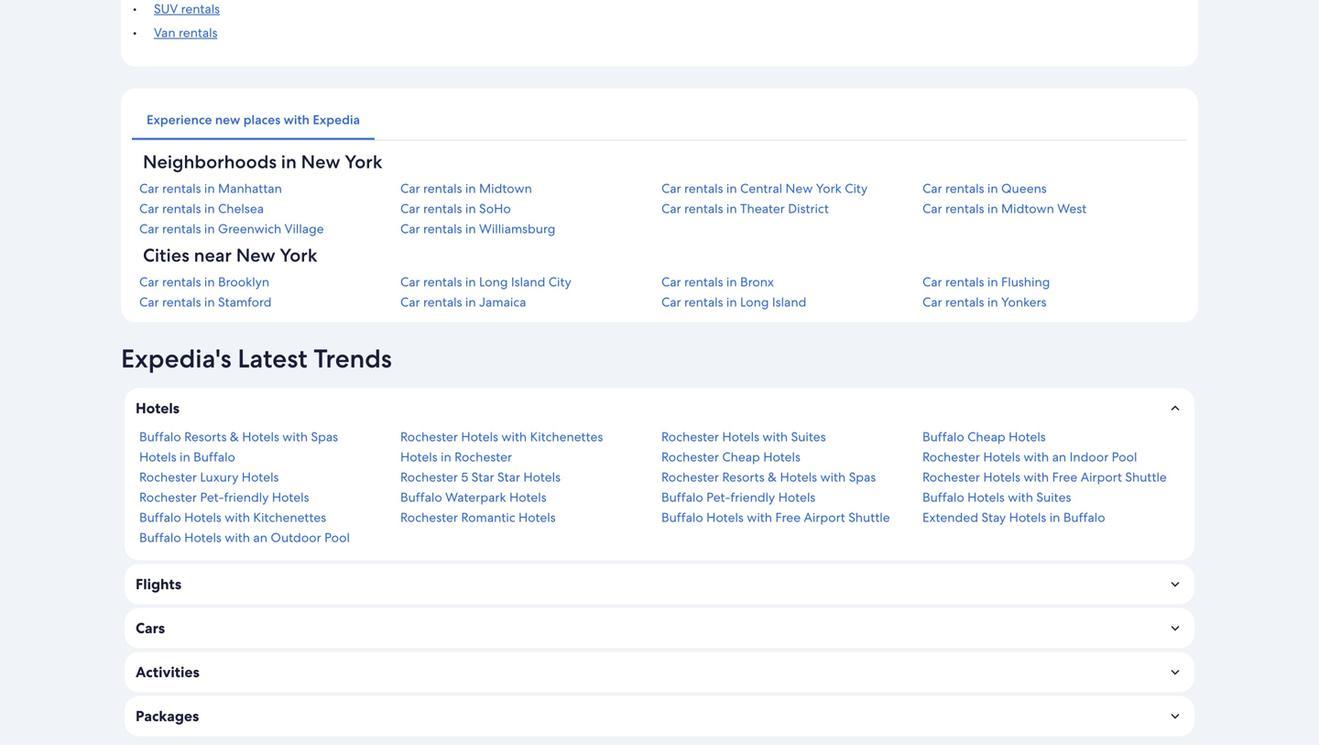 Task type: describe. For each thing, give the bounding box(es) containing it.
rochester pet-friendly hotels link
[[139, 489, 397, 505]]

0 horizontal spatial city
[[549, 274, 572, 290]]

rochester hotels with free airport shuttle rochester pet-friendly hotels
[[139, 469, 1168, 505]]

rochester hotels with kitchenettes link
[[401, 428, 658, 445]]

2 star from the left
[[498, 469, 521, 485]]

small image for flights
[[1168, 576, 1184, 593]]

rentals for car rentals in long island
[[685, 294, 724, 310]]

rochester for rochester 5 star star hotels
[[401, 469, 458, 485]]

in inside extended stay hotels in buffalo buffalo hotels with an outdoor pool
[[1050, 509, 1061, 526]]

stamford
[[218, 294, 272, 310]]

& for buffalo
[[230, 428, 239, 445]]

expedia's latest trends
[[121, 342, 392, 375]]

car for car rentals in jamaica
[[401, 294, 420, 310]]

manhattan
[[218, 180, 282, 197]]

expedia's
[[121, 342, 232, 375]]

rochester hotels with suites
[[662, 428, 826, 445]]

trends
[[314, 342, 392, 375]]

with down rochester pet-friendly hotels 'link'
[[225, 509, 250, 526]]

buffalo hotels with kitchenettes link
[[139, 509, 397, 526]]

rochester resorts & hotels with spas link
[[662, 469, 919, 485]]

car rentals in jamaica
[[401, 294, 527, 310]]

jamaica
[[479, 294, 527, 310]]

car rentals in midtown west link
[[923, 200, 1181, 217]]

suites for rochester hotels with suites
[[792, 428, 826, 445]]

car rentals in central new york city
[[662, 180, 868, 197]]

rentals for car rentals in brooklyn
[[162, 274, 201, 290]]

hotels in buffalo link
[[139, 449, 397, 465]]

in up the "rochester 5 star star hotels"
[[441, 449, 452, 465]]

in up car rentals in theater district
[[727, 180, 737, 197]]

buffalo cheap hotels hotels in buffalo
[[139, 428, 1046, 465]]

in left 'queens'
[[988, 180, 999, 197]]

waterpark
[[446, 489, 506, 505]]

island for car rentals in long island city
[[511, 274, 546, 290]]

car rentals in brooklyn
[[139, 274, 270, 290]]

small image
[[1168, 664, 1184, 681]]

kitchenettes inside 'buffalo hotels with suites buffalo hotels with kitchenettes'
[[253, 509, 326, 526]]

van
[[154, 24, 176, 41]]

car for car rentals in midtown west car rentals in greenwich village
[[923, 200, 943, 217]]

rochester cheap hotels
[[662, 449, 801, 465]]

expedia's latest trends main content
[[0, 0, 1320, 736]]

spas for buffalo resorts & hotels with spas
[[311, 428, 338, 445]]

village
[[285, 220, 324, 237]]

car rentals in greenwich village link
[[139, 220, 397, 237]]

rochester for rochester hotels with free airport shuttle rochester pet-friendly hotels
[[923, 469, 981, 485]]

car rentals in soho
[[401, 200, 511, 217]]

in up "car rentals in yonkers" at the top right
[[988, 274, 999, 290]]

rentals for car rentals in central new york city
[[685, 180, 724, 197]]

in down car rentals in brooklyn
[[204, 294, 215, 310]]

suv rentals
[[154, 0, 220, 17]]

an inside rochester hotels with an indoor pool rochester luxury hotels
[[1053, 449, 1067, 465]]

1 vertical spatial york
[[816, 180, 842, 197]]

stay
[[982, 509, 1007, 526]]

rochester for rochester romantic hotels
[[401, 509, 458, 526]]

van rentals link
[[154, 24, 218, 41]]

buffalo hotels with suites link
[[923, 489, 1181, 505]]

car rentals in yonkers
[[923, 294, 1047, 310]]

with up rochester cheap hotels link
[[763, 428, 788, 445]]

long for car rentals in long island city
[[479, 274, 508, 290]]

airport for buffalo hotels with free airport shuttle
[[804, 509, 846, 526]]

car for car rentals in soho
[[401, 200, 420, 217]]

expedia
[[313, 111, 360, 128]]

rentals up cities
[[162, 220, 201, 237]]

in down neighborhoods
[[204, 180, 215, 197]]

flights button
[[125, 564, 1195, 604]]

rentals for car rentals in bronx
[[685, 274, 724, 290]]

airport for rochester hotels with free airport shuttle rochester pet-friendly hotels
[[1081, 469, 1123, 485]]

small image for hotels
[[1168, 400, 1184, 417]]

hotels in rochester link
[[401, 449, 658, 465]]

car rentals in jamaica link
[[401, 294, 658, 310]]

car rentals in queens car rentals in chelsea
[[139, 180, 1047, 217]]

rentals down car rentals in brooklyn
[[162, 294, 201, 310]]

shuttle for buffalo hotels with free airport shuttle
[[849, 509, 891, 526]]

car rentals in long island link
[[662, 294, 919, 310]]

hotels in rochester
[[401, 449, 512, 465]]

rentals for car rentals in midtown west car rentals in greenwich village
[[946, 200, 985, 217]]

brooklyn
[[218, 274, 270, 290]]

van rentals list item
[[132, 24, 1188, 41]]

car for car rentals in queens car rentals in chelsea
[[923, 180, 943, 197]]

packages button
[[125, 696, 1195, 736]]

experience new places with expedia
[[147, 111, 360, 128]]

rochester hotels with an indoor pool link
[[923, 449, 1181, 465]]

buffalo hotels with suites buffalo hotels with kitchenettes
[[139, 489, 1072, 526]]

rentals for car rentals in theater district
[[685, 200, 724, 217]]

rochester for rochester hotels with an indoor pool rochester luxury hotels
[[923, 449, 981, 465]]

van rentals
[[154, 24, 218, 41]]

theater
[[741, 200, 785, 217]]

resorts for rochester
[[723, 469, 765, 485]]

hotels button
[[125, 388, 1195, 428]]

extended stay hotels in buffalo link
[[923, 509, 1181, 526]]

car rentals in manhattan
[[139, 180, 282, 197]]

in down near
[[204, 274, 215, 290]]

2 friendly from the left
[[731, 489, 776, 505]]

rochester hotels with suites link
[[662, 428, 919, 445]]

buffalo cheap hotels link
[[923, 428, 1181, 445]]

spas for rochester resorts & hotels with spas
[[849, 469, 876, 485]]

in up car rentals in soho
[[466, 180, 476, 197]]

car for car rentals in central new york city
[[662, 180, 682, 197]]

district
[[788, 200, 829, 217]]

car rentals in flushing link
[[923, 274, 1181, 290]]

car for car rentals in midtown
[[401, 180, 420, 197]]

free for buffalo
[[776, 509, 801, 526]]

new
[[215, 111, 240, 128]]

with inside rochester hotels with free airport shuttle rochester pet-friendly hotels
[[1024, 469, 1050, 485]]

central
[[741, 180, 783, 197]]

pet- inside rochester hotels with free airport shuttle rochester pet-friendly hotels
[[200, 489, 224, 505]]

buffalo resorts & hotels with spas link
[[139, 428, 397, 445]]

in left the theater
[[727, 200, 737, 217]]

midtown for car rentals in midtown west car rentals in greenwich village
[[1002, 200, 1055, 217]]

in down car rentals in queens link
[[988, 200, 999, 217]]

car for car rentals in manhattan
[[139, 180, 159, 197]]

with up hotels in buffalo link
[[283, 428, 308, 445]]

car rentals in yonkers link
[[923, 294, 1181, 310]]

car rentals in bronx link
[[662, 274, 919, 290]]

car for car rentals in williamsburg
[[401, 220, 420, 237]]

suv rentals list item
[[132, 0, 1188, 17]]

rentals for car rentals in manhattan
[[162, 180, 201, 197]]

car rentals in long island
[[662, 294, 807, 310]]

neighborhoods in new york
[[143, 150, 383, 174]]

soho
[[479, 200, 511, 217]]

rochester for rochester cheap hotels
[[662, 449, 719, 465]]

car for car rentals in bronx
[[662, 274, 682, 290]]

packages
[[136, 707, 199, 726]]

2 horizontal spatial new
[[786, 180, 813, 197]]

rentals for car rentals in jamaica
[[423, 294, 462, 310]]

cheap for rochester
[[723, 449, 761, 465]]

shuttle for rochester hotels with free airport shuttle rochester pet-friendly hotels
[[1126, 469, 1168, 485]]

rentals for car rentals in soho
[[423, 200, 462, 217]]

car for car rentals in yonkers
[[923, 294, 943, 310]]

buffalo pet-friendly hotels
[[662, 489, 816, 505]]

rochester romantic hotels link
[[401, 509, 658, 526]]

in down car rentals in manhattan
[[204, 200, 215, 217]]



Task type: locate. For each thing, give the bounding box(es) containing it.
rentals down car rentals in midtown on the top left of page
[[423, 200, 462, 217]]

1 horizontal spatial city
[[845, 180, 868, 197]]

1 horizontal spatial resorts
[[723, 469, 765, 485]]

in down car rentals in bronx
[[727, 294, 737, 310]]

rentals up van rentals
[[181, 0, 220, 17]]

yonkers
[[1002, 294, 1047, 310]]

friendly
[[224, 489, 269, 505], [731, 489, 776, 505]]

rentals up 'car rentals in long island' at top right
[[685, 274, 724, 290]]

an
[[1053, 449, 1067, 465], [253, 529, 268, 546]]

0 vertical spatial &
[[230, 428, 239, 445]]

free
[[1053, 469, 1078, 485], [776, 509, 801, 526]]

extended stay hotels in buffalo buffalo hotels with an outdoor pool
[[139, 509, 1106, 546]]

island down car rentals in bronx "link" at the top right
[[773, 294, 807, 310]]

car for car rentals in brooklyn
[[139, 274, 159, 290]]

island for car rentals in long island
[[773, 294, 807, 310]]

pool right indoor
[[1112, 449, 1138, 465]]

midtown up soho
[[479, 180, 532, 197]]

an down buffalo cheap hotels link
[[1053, 449, 1067, 465]]

1 horizontal spatial long
[[741, 294, 769, 310]]

0 vertical spatial cheap
[[968, 428, 1006, 445]]

1 horizontal spatial island
[[773, 294, 807, 310]]

an inside extended stay hotels in buffalo buffalo hotels with an outdoor pool
[[253, 529, 268, 546]]

2 horizontal spatial york
[[816, 180, 842, 197]]

car for car rentals in flushing car rentals in stamford
[[923, 274, 943, 290]]

midtown down 'queens'
[[1002, 200, 1055, 217]]

suv
[[154, 0, 178, 17]]

small image for cars
[[1168, 620, 1184, 637]]

york
[[345, 150, 383, 174], [816, 180, 842, 197], [280, 243, 318, 267]]

car rentals in long island city link
[[401, 274, 658, 290]]

0 vertical spatial suites
[[792, 428, 826, 445]]

suites up rochester cheap hotels link
[[792, 428, 826, 445]]

in up the car rentals in jamaica
[[466, 274, 476, 290]]

& up hotels in buffalo link
[[230, 428, 239, 445]]

1 horizontal spatial shuttle
[[1126, 469, 1168, 485]]

pet- down rochester cheap hotels at the bottom of the page
[[707, 489, 731, 505]]

car rentals in soho link
[[401, 200, 658, 217]]

cheap inside the buffalo cheap hotels hotels in buffalo
[[968, 428, 1006, 445]]

1 small image from the top
[[1168, 400, 1184, 417]]

1 horizontal spatial pool
[[1112, 449, 1138, 465]]

list
[[132, 0, 1188, 41]]

neighborhoods
[[143, 150, 277, 174]]

resorts up buffalo pet-friendly hotels
[[723, 469, 765, 485]]

small image inside "cars" dropdown button
[[1168, 620, 1184, 637]]

in down car rentals in long island city
[[466, 294, 476, 310]]

0 vertical spatial york
[[345, 150, 383, 174]]

rentals down car rentals in soho
[[423, 220, 462, 237]]

1 friendly from the left
[[224, 489, 269, 505]]

midtown
[[479, 180, 532, 197], [1002, 200, 1055, 217]]

airport down buffalo pet-friendly hotels link
[[804, 509, 846, 526]]

1 horizontal spatial an
[[1053, 449, 1067, 465]]

suites
[[792, 428, 826, 445], [1037, 489, 1072, 505]]

1 vertical spatial long
[[741, 294, 769, 310]]

in inside the buffalo cheap hotels hotels in buffalo
[[180, 449, 190, 465]]

&
[[230, 428, 239, 445], [768, 469, 777, 485]]

in up 'car rentals in long island' at top right
[[727, 274, 737, 290]]

kitchenettes up outdoor
[[253, 509, 326, 526]]

airport inside rochester hotels with free airport shuttle rochester pet-friendly hotels
[[1081, 469, 1123, 485]]

city up car rentals in jamaica link on the top of page
[[549, 274, 572, 290]]

car rentals in chelsea link
[[139, 200, 397, 217]]

rochester 5 star star hotels link
[[401, 469, 658, 485]]

1 vertical spatial resorts
[[723, 469, 765, 485]]

1 horizontal spatial &
[[768, 469, 777, 485]]

car rentals in williamsburg
[[401, 220, 556, 237]]

buffalo hotels with free airport shuttle link
[[662, 509, 919, 526]]

williamsburg
[[479, 220, 556, 237]]

new down expedia
[[301, 150, 341, 174]]

rentals down car rentals in manhattan
[[162, 200, 201, 217]]

car rentals in bronx
[[662, 274, 774, 290]]

rentals up "car rentals in yonkers" at the top right
[[946, 274, 985, 290]]

buffalo hotels with free airport shuttle
[[662, 509, 891, 526]]

airport down indoor
[[1081, 469, 1123, 485]]

in up near
[[204, 220, 215, 237]]

rentals for van rentals
[[179, 24, 218, 41]]

rentals down cities
[[162, 274, 201, 290]]

city
[[845, 180, 868, 197], [549, 274, 572, 290]]

rentals for car rentals in williamsburg
[[423, 220, 462, 237]]

rochester hotels with free airport shuttle link
[[923, 469, 1181, 485]]

rentals up the car rentals in jamaica
[[423, 274, 462, 290]]

long down bronx
[[741, 294, 769, 310]]

island up car rentals in jamaica link on the top of page
[[511, 274, 546, 290]]

spas up hotels in buffalo link
[[311, 428, 338, 445]]

car rentals in brooklyn link
[[139, 274, 397, 290]]

in up car rentals in manhattan link
[[281, 150, 297, 174]]

car rentals in manhattan link
[[139, 180, 397, 197]]

1 horizontal spatial free
[[1053, 469, 1078, 485]]

in down buffalo hotels with suites "link"
[[1050, 509, 1061, 526]]

buffalo pet-friendly hotels link
[[662, 489, 919, 505]]

small image inside packages dropdown button
[[1168, 708, 1184, 725]]

0 horizontal spatial new
[[236, 243, 276, 267]]

2 vertical spatial york
[[280, 243, 318, 267]]

queens
[[1002, 180, 1047, 197]]

0 horizontal spatial cheap
[[723, 449, 761, 465]]

0 vertical spatial resorts
[[184, 428, 227, 445]]

1 horizontal spatial airport
[[1081, 469, 1123, 485]]

0 horizontal spatial pet-
[[200, 489, 224, 505]]

1 pet- from the left
[[200, 489, 224, 505]]

1 vertical spatial airport
[[804, 509, 846, 526]]

buffalo waterpark hotels
[[401, 489, 547, 505]]

1 horizontal spatial midtown
[[1002, 200, 1055, 217]]

new for cities near new york
[[236, 243, 276, 267]]

star right 5
[[472, 469, 495, 485]]

rentals down neighborhoods
[[162, 180, 201, 197]]

suites up extended stay hotels in buffalo link
[[1037, 489, 1072, 505]]

4 small image from the top
[[1168, 708, 1184, 725]]

0 horizontal spatial free
[[776, 509, 801, 526]]

rentals left 'queens'
[[946, 180, 985, 197]]

rochester for rochester resorts & hotels with spas
[[662, 469, 719, 485]]

2 pet- from the left
[[707, 489, 731, 505]]

rochester for rochester hotels with suites
[[662, 428, 719, 445]]

1 vertical spatial city
[[549, 274, 572, 290]]

1 horizontal spatial friendly
[[731, 489, 776, 505]]

0 horizontal spatial midtown
[[479, 180, 532, 197]]

free down buffalo pet-friendly hotels link
[[776, 509, 801, 526]]

tab panel inside expedia's latest trends main content
[[132, 150, 1188, 338]]

friendly down rochester luxury hotels link
[[224, 489, 269, 505]]

0 horizontal spatial star
[[472, 469, 495, 485]]

luxury
[[200, 469, 239, 485]]

buffalo
[[139, 428, 181, 445], [923, 428, 965, 445], [194, 449, 235, 465], [401, 489, 442, 505], [662, 489, 704, 505], [923, 489, 965, 505], [139, 509, 181, 526], [662, 509, 704, 526], [1064, 509, 1106, 526], [139, 529, 181, 546]]

car rentals in williamsburg link
[[401, 220, 658, 237]]

car for car rentals in long island city
[[401, 274, 420, 290]]

rentals down car rentals in queens link
[[946, 200, 985, 217]]

1 horizontal spatial pet-
[[707, 489, 731, 505]]

new for neighborhoods in new york
[[301, 150, 341, 174]]

free inside rochester hotels with free airport shuttle rochester pet-friendly hotels
[[1053, 469, 1078, 485]]

places
[[244, 111, 281, 128]]

0 horizontal spatial island
[[511, 274, 546, 290]]

in down car rentals in soho
[[466, 220, 476, 237]]

list containing suv rentals
[[132, 0, 1188, 41]]

0 vertical spatial an
[[1053, 449, 1067, 465]]

kitchenettes
[[530, 428, 603, 445], [253, 509, 326, 526]]

in left yonkers
[[988, 294, 999, 310]]

0 vertical spatial shuttle
[[1126, 469, 1168, 485]]

buffalo resorts & hotels with spas
[[139, 428, 338, 445]]

rentals left yonkers
[[946, 294, 985, 310]]

& down rochester cheap hotels link
[[768, 469, 777, 485]]

1 horizontal spatial new
[[301, 150, 341, 174]]

bronx
[[741, 274, 774, 290]]

with right places
[[284, 111, 310, 128]]

0 vertical spatial long
[[479, 274, 508, 290]]

1 vertical spatial pool
[[325, 529, 350, 546]]

hotels inside hotels dropdown button
[[136, 399, 180, 418]]

1 horizontal spatial cheap
[[968, 428, 1006, 445]]

car rentals in central new york city link
[[662, 180, 919, 197]]

near
[[194, 243, 232, 267]]

rochester for rochester hotels with kitchenettes
[[401, 428, 458, 445]]

midtown for car rentals in midtown
[[479, 180, 532, 197]]

0 horizontal spatial suites
[[792, 428, 826, 445]]

new
[[301, 150, 341, 174], [786, 180, 813, 197], [236, 243, 276, 267]]

0 horizontal spatial spas
[[311, 428, 338, 445]]

pool inside extended stay hotels in buffalo buffalo hotels with an outdoor pool
[[325, 529, 350, 546]]

rentals up car rentals in soho
[[423, 180, 462, 197]]

1 vertical spatial midtown
[[1002, 200, 1055, 217]]

0 vertical spatial kitchenettes
[[530, 428, 603, 445]]

0 vertical spatial new
[[301, 150, 341, 174]]

with inside rochester hotels with an indoor pool rochester luxury hotels
[[1024, 449, 1050, 465]]

new down greenwich
[[236, 243, 276, 267]]

1 horizontal spatial kitchenettes
[[530, 428, 603, 445]]

tab panel containing neighborhoods in new york
[[132, 150, 1188, 338]]

1 horizontal spatial spas
[[849, 469, 876, 485]]

0 vertical spatial free
[[1053, 469, 1078, 485]]

1 vertical spatial free
[[776, 509, 801, 526]]

flushing
[[1002, 274, 1051, 290]]

rochester cheap hotels link
[[662, 449, 919, 465]]

small image inside flights dropdown button
[[1168, 576, 1184, 593]]

resorts up luxury
[[184, 428, 227, 445]]

friendly inside rochester hotels with free airport shuttle rochester pet-friendly hotels
[[224, 489, 269, 505]]

cheap for buffalo
[[968, 428, 1006, 445]]

rentals left the theater
[[685, 200, 724, 217]]

suites for buffalo hotels with suites buffalo hotels with kitchenettes
[[1037, 489, 1072, 505]]

in down car rentals in midtown on the top left of page
[[466, 200, 476, 217]]

& for rochester
[[768, 469, 777, 485]]

1 horizontal spatial suites
[[1037, 489, 1072, 505]]

rochester 5 star star hotels
[[401, 469, 561, 485]]

1 star from the left
[[472, 469, 495, 485]]

cities
[[143, 243, 190, 267]]

pool
[[1112, 449, 1138, 465], [325, 529, 350, 546]]

1 vertical spatial new
[[786, 180, 813, 197]]

1 vertical spatial suites
[[1037, 489, 1072, 505]]

rentals for car rentals in flushing car rentals in stamford
[[946, 274, 985, 290]]

with up extended stay hotels in buffalo link
[[1008, 489, 1034, 505]]

car rentals in flushing car rentals in stamford
[[139, 274, 1051, 310]]

long up jamaica
[[479, 274, 508, 290]]

car for car rentals in long island
[[662, 294, 682, 310]]

rentals for car rentals in long island city
[[423, 274, 462, 290]]

0 vertical spatial midtown
[[479, 180, 532, 197]]

car rentals in long island city
[[401, 274, 572, 290]]

car
[[139, 180, 159, 197], [401, 180, 420, 197], [662, 180, 682, 197], [923, 180, 943, 197], [139, 200, 159, 217], [401, 200, 420, 217], [662, 200, 682, 217], [923, 200, 943, 217], [139, 220, 159, 237], [401, 220, 420, 237], [139, 274, 159, 290], [401, 274, 420, 290], [662, 274, 682, 290], [923, 274, 943, 290], [139, 294, 159, 310], [401, 294, 420, 310], [662, 294, 682, 310], [923, 294, 943, 310]]

3 small image from the top
[[1168, 620, 1184, 637]]

small image
[[1168, 400, 1184, 417], [1168, 576, 1184, 593], [1168, 620, 1184, 637], [1168, 708, 1184, 725]]

resorts for buffalo
[[184, 428, 227, 445]]

long
[[479, 274, 508, 290], [741, 294, 769, 310]]

1 vertical spatial kitchenettes
[[253, 509, 326, 526]]

star up buffalo waterpark hotels link
[[498, 469, 521, 485]]

shuttle inside rochester hotels with free airport shuttle rochester pet-friendly hotels
[[1126, 469, 1168, 485]]

outdoor
[[271, 529, 321, 546]]

0 horizontal spatial &
[[230, 428, 239, 445]]

rentals for car rentals in queens car rentals in chelsea
[[946, 180, 985, 197]]

pool inside rochester hotels with an indoor pool rochester luxury hotels
[[1112, 449, 1138, 465]]

latest
[[238, 342, 308, 375]]

0 horizontal spatial resorts
[[184, 428, 227, 445]]

rentals for car rentals in yonkers
[[946, 294, 985, 310]]

with up buffalo pet-friendly hotels link
[[821, 469, 846, 485]]

0 horizontal spatial shuttle
[[849, 509, 891, 526]]

chelsea
[[218, 200, 264, 217]]

0 vertical spatial island
[[511, 274, 546, 290]]

cheap
[[968, 428, 1006, 445], [723, 449, 761, 465]]

0 horizontal spatial pool
[[325, 529, 350, 546]]

an down buffalo hotels with kitchenettes link
[[253, 529, 268, 546]]

cheap up "rochester hotels with an indoor pool" link
[[968, 428, 1006, 445]]

1 vertical spatial cheap
[[723, 449, 761, 465]]

1 horizontal spatial york
[[345, 150, 383, 174]]

with down "rochester hotels with an indoor pool" link
[[1024, 469, 1050, 485]]

with up hotels in rochester link
[[502, 428, 527, 445]]

rentals for suv rentals
[[181, 0, 220, 17]]

kitchenettes up hotels in rochester link
[[530, 428, 603, 445]]

cities near new york
[[143, 243, 318, 267]]

free for rochester
[[1053, 469, 1078, 485]]

free down "rochester hotels with an indoor pool" link
[[1053, 469, 1078, 485]]

0 horizontal spatial an
[[253, 529, 268, 546]]

5
[[461, 469, 469, 485]]

york up district
[[816, 180, 842, 197]]

rochester luxury hotels link
[[139, 469, 397, 485]]

with down buffalo cheap hotels link
[[1024, 449, 1050, 465]]

york for neighborhoods in new york
[[345, 150, 383, 174]]

0 vertical spatial airport
[[1081, 469, 1123, 485]]

experience
[[147, 111, 212, 128]]

pool right outdoor
[[325, 529, 350, 546]]

0 horizontal spatial friendly
[[224, 489, 269, 505]]

0 vertical spatial pool
[[1112, 449, 1138, 465]]

pet-
[[200, 489, 224, 505], [707, 489, 731, 505]]

1 vertical spatial an
[[253, 529, 268, 546]]

romantic
[[461, 509, 516, 526]]

york down expedia
[[345, 150, 383, 174]]

city up car rentals in theater district "link"
[[845, 180, 868, 197]]

rentals down car rentals in long island city
[[423, 294, 462, 310]]

small image for packages
[[1168, 708, 1184, 725]]

extended
[[923, 509, 979, 526]]

buffalo waterpark hotels link
[[401, 489, 658, 505]]

pet- down luxury
[[200, 489, 224, 505]]

activities button
[[125, 652, 1195, 692]]

spas up buffalo pet-friendly hotels link
[[849, 469, 876, 485]]

1 vertical spatial spas
[[849, 469, 876, 485]]

indoor
[[1070, 449, 1109, 465]]

york down village
[[280, 243, 318, 267]]

0 horizontal spatial kitchenettes
[[253, 509, 326, 526]]

rentals
[[181, 0, 220, 17], [179, 24, 218, 41], [162, 180, 201, 197], [423, 180, 462, 197], [685, 180, 724, 197], [946, 180, 985, 197], [162, 200, 201, 217], [423, 200, 462, 217], [685, 200, 724, 217], [946, 200, 985, 217], [162, 220, 201, 237], [423, 220, 462, 237], [162, 274, 201, 290], [423, 274, 462, 290], [685, 274, 724, 290], [946, 274, 985, 290], [162, 294, 201, 310], [423, 294, 462, 310], [685, 294, 724, 310], [946, 294, 985, 310]]

rochester hotels with an indoor pool rochester luxury hotels
[[139, 449, 1138, 485]]

car rentals in theater district link
[[662, 200, 919, 217]]

1 horizontal spatial star
[[498, 469, 521, 485]]

activities
[[136, 663, 200, 682]]

hotels
[[136, 399, 180, 418], [242, 428, 279, 445], [461, 428, 499, 445], [723, 428, 760, 445], [1009, 428, 1046, 445], [139, 449, 177, 465], [401, 449, 438, 465], [764, 449, 801, 465], [984, 449, 1021, 465], [242, 469, 279, 485], [524, 469, 561, 485], [780, 469, 818, 485], [984, 469, 1021, 485], [272, 489, 309, 505], [510, 489, 547, 505], [779, 489, 816, 505], [968, 489, 1005, 505], [184, 509, 222, 526], [519, 509, 556, 526], [707, 509, 744, 526], [1010, 509, 1047, 526], [184, 529, 222, 546]]

spas
[[311, 428, 338, 445], [849, 469, 876, 485]]

0 horizontal spatial york
[[280, 243, 318, 267]]

suites inside 'buffalo hotels with suites buffalo hotels with kitchenettes'
[[1037, 489, 1072, 505]]

rochester hotels with kitchenettes
[[401, 428, 603, 445]]

1 vertical spatial island
[[773, 294, 807, 310]]

0 vertical spatial spas
[[311, 428, 338, 445]]

tab panel
[[132, 150, 1188, 338]]

cars
[[136, 619, 165, 638]]

cheap down rochester hotels with suites
[[723, 449, 761, 465]]

with inside extended stay hotels in buffalo buffalo hotels with an outdoor pool
[[225, 529, 250, 546]]

midtown inside "car rentals in midtown west car rentals in greenwich village"
[[1002, 200, 1055, 217]]

friendly down rochester resorts & hotels with spas
[[731, 489, 776, 505]]

buffalo hotels with an outdoor pool link
[[139, 529, 397, 546]]

in
[[281, 150, 297, 174], [204, 180, 215, 197], [466, 180, 476, 197], [727, 180, 737, 197], [988, 180, 999, 197], [204, 200, 215, 217], [466, 200, 476, 217], [727, 200, 737, 217], [988, 200, 999, 217], [204, 220, 215, 237], [466, 220, 476, 237], [204, 274, 215, 290], [466, 274, 476, 290], [727, 274, 737, 290], [988, 274, 999, 290], [204, 294, 215, 310], [466, 294, 476, 310], [727, 294, 737, 310], [988, 294, 999, 310], [180, 449, 190, 465], [441, 449, 452, 465], [1050, 509, 1061, 526]]

with down buffalo pet-friendly hotels
[[747, 509, 773, 526]]

rentals up car rentals in theater district
[[685, 180, 724, 197]]

experience new places with expedia link
[[132, 99, 375, 140]]

1 vertical spatial shuttle
[[849, 509, 891, 526]]

rentals down car rentals in bronx
[[685, 294, 724, 310]]

rochester romantic hotels
[[401, 509, 556, 526]]

2 small image from the top
[[1168, 576, 1184, 593]]

0 horizontal spatial airport
[[804, 509, 846, 526]]

in down buffalo resorts & hotels with spas
[[180, 449, 190, 465]]

car for car rentals in theater district
[[662, 200, 682, 217]]

small image inside hotels dropdown button
[[1168, 400, 1184, 417]]

0 vertical spatial city
[[845, 180, 868, 197]]

york for cities near new york
[[280, 243, 318, 267]]

new up car rentals in theater district "link"
[[786, 180, 813, 197]]

rochester resorts & hotels with spas
[[662, 469, 876, 485]]

with down buffalo hotels with kitchenettes link
[[225, 529, 250, 546]]

long for car rentals in long island
[[741, 294, 769, 310]]

rentals down 'suv rentals' link
[[179, 24, 218, 41]]

flights
[[136, 575, 182, 594]]

2 vertical spatial new
[[236, 243, 276, 267]]

list inside expedia's latest trends main content
[[132, 0, 1188, 41]]

with inside experience new places with expedia "link"
[[284, 111, 310, 128]]

rentals for car rentals in midtown
[[423, 180, 462, 197]]

1 vertical spatial &
[[768, 469, 777, 485]]

car rentals in midtown link
[[401, 180, 658, 197]]

0 horizontal spatial long
[[479, 274, 508, 290]]



Task type: vqa. For each thing, say whether or not it's contained in the screenshot.
Car corresponding to Car rentals in Midtown West Car rentals in Greenwich Village
yes



